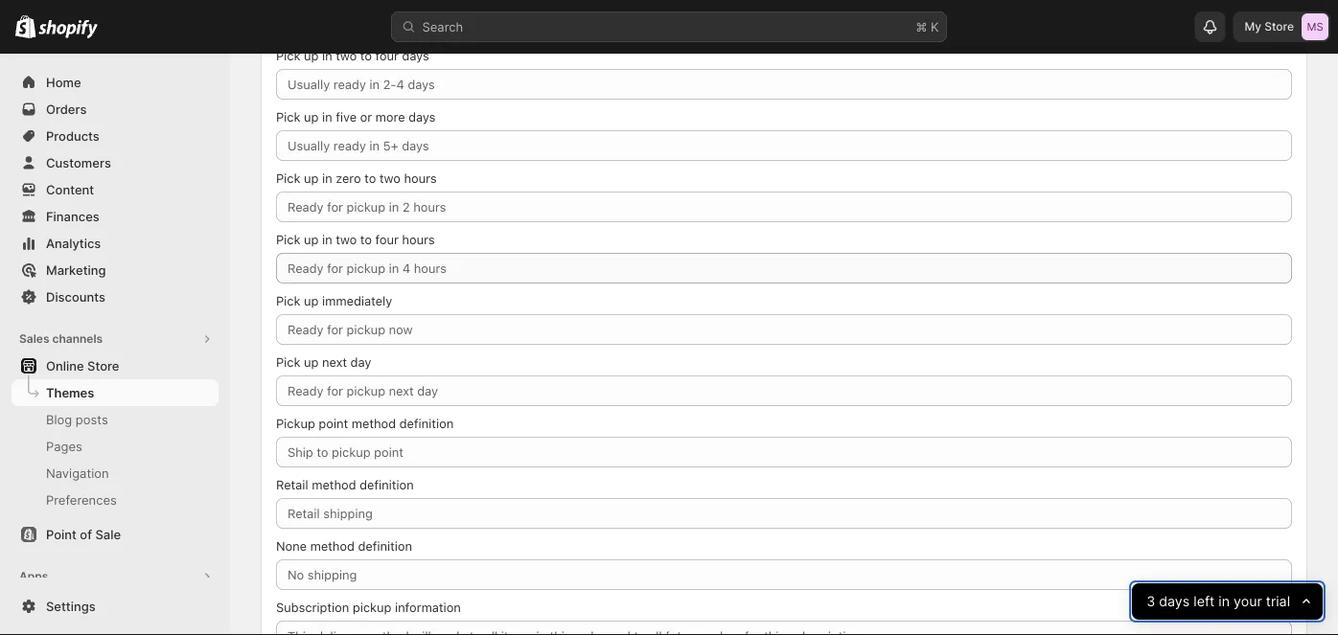 Task type: locate. For each thing, give the bounding box(es) containing it.
point of sale
[[46, 527, 121, 542]]

0 horizontal spatial store
[[87, 359, 119, 374]]

add apps
[[46, 596, 103, 611]]

online store
[[46, 359, 119, 374]]

store down sales channels button
[[87, 359, 119, 374]]

apps button
[[12, 564, 219, 591]]

my store image
[[1302, 13, 1329, 40]]

online
[[46, 359, 84, 374]]

3
[[1147, 594, 1156, 610]]

analytics
[[46, 236, 101, 251]]

marketing link
[[12, 257, 219, 284]]

posts
[[76, 412, 108, 427]]

themes
[[46, 386, 94, 400]]

content
[[46, 182, 94, 197]]

my
[[1245, 20, 1262, 34]]

home
[[46, 75, 81, 90]]

sales channels
[[19, 332, 103, 346]]

store
[[1265, 20, 1295, 34], [87, 359, 119, 374]]

settings
[[46, 599, 96, 614]]

point of sale button
[[0, 522, 230, 549]]

blog posts link
[[12, 407, 219, 433]]

your
[[1234, 594, 1263, 610]]

0 vertical spatial store
[[1265, 20, 1295, 34]]

orders
[[46, 102, 87, 117]]

content link
[[12, 176, 219, 203]]

marketing
[[46, 263, 106, 278]]

shopify image
[[15, 15, 36, 38], [39, 20, 98, 39]]

customers
[[46, 155, 111, 170]]

my store
[[1245, 20, 1295, 34]]

1 horizontal spatial store
[[1265, 20, 1295, 34]]

pages link
[[12, 433, 219, 460]]

navigation link
[[12, 460, 219, 487]]

sale
[[95, 527, 121, 542]]

navigation
[[46, 466, 109, 481]]

customers link
[[12, 150, 219, 176]]

online store link
[[12, 353, 219, 380]]

of
[[80, 527, 92, 542]]

store inside online store "link"
[[87, 359, 119, 374]]

store right my
[[1265, 20, 1295, 34]]

apps
[[19, 570, 48, 584]]

apps
[[74, 596, 103, 611]]

1 vertical spatial store
[[87, 359, 119, 374]]

finances
[[46, 209, 100, 224]]

pages
[[46, 439, 82, 454]]



Task type: vqa. For each thing, say whether or not it's contained in the screenshot.
'days'
yes



Task type: describe. For each thing, give the bounding box(es) containing it.
blog
[[46, 412, 72, 427]]

add
[[46, 596, 70, 611]]

left
[[1194, 594, 1215, 610]]

preferences link
[[12, 487, 219, 514]]

themes link
[[12, 380, 219, 407]]

point
[[46, 527, 77, 542]]

finances link
[[12, 203, 219, 230]]

0 horizontal spatial shopify image
[[15, 15, 36, 38]]

days
[[1159, 594, 1190, 610]]

⌘ k
[[916, 19, 939, 34]]

trial
[[1266, 594, 1291, 610]]

home link
[[12, 69, 219, 96]]

in
[[1219, 594, 1230, 610]]

point of sale link
[[12, 522, 219, 549]]

blog posts
[[46, 412, 108, 427]]

search
[[422, 19, 463, 34]]

sales
[[19, 332, 49, 346]]

preferences
[[46, 493, 117, 508]]

channels
[[52, 332, 103, 346]]

sales channels button
[[12, 326, 219, 353]]

analytics link
[[12, 230, 219, 257]]

store for online store
[[87, 359, 119, 374]]

discounts link
[[12, 284, 219, 311]]

settings link
[[12, 594, 219, 620]]

products
[[46, 129, 100, 143]]

discounts
[[46, 290, 105, 304]]

3 days left in your trial button
[[1132, 584, 1323, 620]]

store for my store
[[1265, 20, 1295, 34]]

⌘
[[916, 19, 928, 34]]

1 horizontal spatial shopify image
[[39, 20, 98, 39]]

add apps button
[[12, 591, 219, 618]]

products link
[[12, 123, 219, 150]]

k
[[931, 19, 939, 34]]

3 days left in your trial
[[1147, 594, 1291, 610]]

orders link
[[12, 96, 219, 123]]



